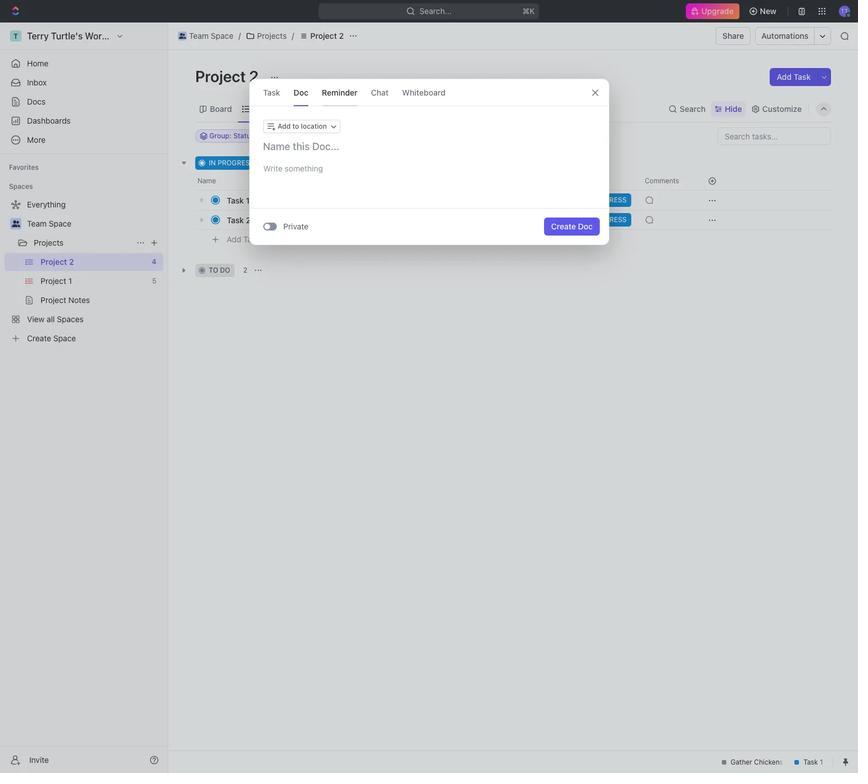 Task type: vqa. For each thing, say whether or not it's contained in the screenshot.
THE "SEARCH DOCS" button
no



Task type: describe. For each thing, give the bounding box(es) containing it.
calendar link
[[285, 101, 321, 117]]

progress
[[218, 159, 254, 167]]

add task for leftmost add task button
[[227, 234, 260, 244]]

hide button
[[711, 101, 745, 117]]

0 vertical spatial team
[[189, 31, 209, 41]]

share
[[723, 31, 744, 41]]

add task for rightmost add task button
[[777, 72, 811, 82]]

favorites
[[9, 163, 39, 172]]

2 horizontal spatial add task button
[[770, 68, 818, 86]]

task 2
[[227, 215, 251, 225]]

to inside button
[[292, 122, 299, 131]]

1 horizontal spatial add task
[[302, 159, 332, 167]]

hide
[[725, 104, 742, 113]]

inbox
[[27, 78, 47, 87]]

0 horizontal spatial projects link
[[34, 234, 132, 252]]

0 vertical spatial projects
[[257, 31, 287, 41]]

automations button
[[756, 28, 814, 44]]

chat
[[371, 87, 389, 97]]

private
[[283, 222, 308, 231]]

sidebar navigation
[[0, 23, 168, 774]]

task down location
[[317, 159, 332, 167]]

reminder
[[322, 87, 357, 97]]

dialog containing task
[[249, 79, 609, 245]]

1 horizontal spatial add task button
[[289, 156, 337, 170]]

create
[[551, 222, 576, 231]]

1 button
[[253, 214, 269, 226]]

gantt link
[[380, 101, 403, 117]]

whiteboard button
[[402, 79, 445, 106]]

spaces
[[9, 182, 33, 191]]

add up customize
[[777, 72, 792, 82]]

1 / from the left
[[238, 31, 241, 41]]

1 horizontal spatial project
[[310, 31, 337, 41]]

task down task 1
[[227, 215, 244, 225]]

project 2 link
[[296, 29, 347, 43]]

add to location button
[[263, 120, 340, 133]]

list link
[[250, 101, 266, 117]]

customize button
[[748, 101, 805, 117]]

0 vertical spatial team space
[[189, 31, 233, 41]]

1 inside "button"
[[264, 216, 267, 224]]

task down 1 "button"
[[243, 234, 260, 244]]

0 vertical spatial 1
[[246, 196, 250, 205]]

task up task 2
[[227, 196, 244, 205]]

gantt
[[382, 104, 403, 113]]

dashboards
[[27, 116, 71, 125]]

user group image
[[12, 221, 20, 227]]

upgrade
[[702, 6, 734, 16]]

reminder button
[[322, 79, 357, 106]]

task up customize
[[794, 72, 811, 82]]

new button
[[744, 2, 783, 20]]

docs link
[[5, 93, 163, 111]]



Task type: locate. For each thing, give the bounding box(es) containing it.
to left location
[[292, 122, 299, 131]]

space
[[211, 31, 233, 41], [49, 219, 71, 228]]

1 horizontal spatial projects link
[[243, 29, 290, 43]]

0 horizontal spatial space
[[49, 219, 71, 228]]

0 horizontal spatial 1
[[246, 196, 250, 205]]

add task down task 2
[[227, 234, 260, 244]]

whiteboard
[[402, 87, 445, 97]]

1 vertical spatial projects
[[34, 238, 63, 248]]

task
[[794, 72, 811, 82], [263, 87, 280, 97], [317, 159, 332, 167], [227, 196, 244, 205], [227, 215, 244, 225], [243, 234, 260, 244]]

add task button down location
[[289, 156, 337, 170]]

space right user group image
[[211, 31, 233, 41]]

favorites button
[[5, 161, 43, 174]]

add task button
[[770, 68, 818, 86], [289, 156, 337, 170], [222, 233, 264, 246]]

0 vertical spatial space
[[211, 31, 233, 41]]

team right user group image
[[189, 31, 209, 41]]

0 horizontal spatial team
[[27, 219, 47, 228]]

1 vertical spatial doc
[[578, 222, 593, 231]]

task up list
[[263, 87, 280, 97]]

do
[[220, 266, 230, 275]]

1 vertical spatial team
[[27, 219, 47, 228]]

1 vertical spatial add task
[[302, 159, 332, 167]]

0 vertical spatial project
[[310, 31, 337, 41]]

dialog
[[249, 79, 609, 245]]

doc inside button
[[578, 222, 593, 231]]

0 vertical spatial add task
[[777, 72, 811, 82]]

new
[[760, 6, 776, 16]]

0 horizontal spatial team space link
[[27, 215, 161, 233]]

tree
[[5, 196, 163, 348]]

0 horizontal spatial doc
[[294, 87, 308, 97]]

1 horizontal spatial space
[[211, 31, 233, 41]]

doc up calendar
[[294, 87, 308, 97]]

1 horizontal spatial team space link
[[175, 29, 236, 43]]

customize
[[762, 104, 802, 113]]

tree inside sidebar "navigation"
[[5, 196, 163, 348]]

add to location
[[278, 122, 327, 131]]

inbox link
[[5, 74, 163, 92]]

add task button down task 2
[[222, 233, 264, 246]]

to left do
[[209, 266, 218, 275]]

add down location
[[302, 159, 315, 167]]

0 vertical spatial add task button
[[770, 68, 818, 86]]

task button
[[263, 79, 280, 106]]

1 vertical spatial project 2
[[195, 67, 262, 86]]

doc button
[[294, 79, 308, 106]]

doc right create
[[578, 222, 593, 231]]

home link
[[5, 55, 163, 73]]

add task up customize
[[777, 72, 811, 82]]

0 vertical spatial team space link
[[175, 29, 236, 43]]

create doc button
[[544, 218, 600, 236]]

list
[[253, 104, 266, 113]]

to
[[292, 122, 299, 131], [209, 266, 218, 275]]

add task
[[777, 72, 811, 82], [302, 159, 332, 167], [227, 234, 260, 244]]

0 horizontal spatial add task button
[[222, 233, 264, 246]]

project 2
[[310, 31, 344, 41], [195, 67, 262, 86]]

1 vertical spatial projects link
[[34, 234, 132, 252]]

projects inside sidebar "navigation"
[[34, 238, 63, 248]]

2 horizontal spatial add task
[[777, 72, 811, 82]]

0 horizontal spatial add task
[[227, 234, 260, 244]]

0 vertical spatial doc
[[294, 87, 308, 97]]

0 vertical spatial project 2
[[310, 31, 344, 41]]

automations
[[762, 31, 809, 41]]

1 horizontal spatial team space
[[189, 31, 233, 41]]

search
[[680, 104, 706, 113]]

/
[[238, 31, 241, 41], [292, 31, 294, 41]]

docs
[[27, 97, 46, 106]]

tree containing team space
[[5, 196, 163, 348]]

1 horizontal spatial project 2
[[310, 31, 344, 41]]

2
[[339, 31, 344, 41], [249, 67, 259, 86], [267, 159, 271, 167], [246, 215, 251, 225], [243, 266, 247, 275]]

space inside tree
[[49, 219, 71, 228]]

0 vertical spatial to
[[292, 122, 299, 131]]

team
[[189, 31, 209, 41], [27, 219, 47, 228]]

team space
[[189, 31, 233, 41], [27, 219, 71, 228]]

task 1
[[227, 196, 250, 205]]

chat button
[[371, 79, 389, 106]]

add down 'calendar' link
[[278, 122, 291, 131]]

invite
[[29, 755, 49, 765]]

team inside sidebar "navigation"
[[27, 219, 47, 228]]

project
[[310, 31, 337, 41], [195, 67, 246, 86]]

⌘k
[[523, 6, 535, 16]]

add to location button
[[263, 120, 340, 133]]

add task down location
[[302, 159, 332, 167]]

0 horizontal spatial projects
[[34, 238, 63, 248]]

team space right user group image
[[189, 31, 233, 41]]

add
[[777, 72, 792, 82], [278, 122, 291, 131], [302, 159, 315, 167], [227, 234, 241, 244]]

user group image
[[179, 33, 186, 39]]

1 horizontal spatial projects
[[257, 31, 287, 41]]

task 1 link
[[224, 192, 390, 208]]

1 horizontal spatial doc
[[578, 222, 593, 231]]

1 horizontal spatial to
[[292, 122, 299, 131]]

0 horizontal spatial team space
[[27, 219, 71, 228]]

1 vertical spatial team space
[[27, 219, 71, 228]]

table link
[[339, 101, 361, 117]]

Search tasks... text field
[[718, 128, 830, 145]]

board
[[210, 104, 232, 113]]

doc
[[294, 87, 308, 97], [578, 222, 593, 231]]

home
[[27, 59, 49, 68]]

1 vertical spatial 1
[[264, 216, 267, 224]]

add task button up customize
[[770, 68, 818, 86]]

1
[[246, 196, 250, 205], [264, 216, 267, 224]]

1 horizontal spatial team
[[189, 31, 209, 41]]

0 vertical spatial projects link
[[243, 29, 290, 43]]

board link
[[208, 101, 232, 117]]

1 vertical spatial space
[[49, 219, 71, 228]]

1 vertical spatial to
[[209, 266, 218, 275]]

2 vertical spatial add task
[[227, 234, 260, 244]]

1 vertical spatial project
[[195, 67, 246, 86]]

projects link
[[243, 29, 290, 43], [34, 234, 132, 252]]

1 vertical spatial add task button
[[289, 156, 337, 170]]

0 horizontal spatial project 2
[[195, 67, 262, 86]]

search...
[[420, 6, 452, 16]]

2 / from the left
[[292, 31, 294, 41]]

calendar
[[287, 104, 321, 113]]

projects
[[257, 31, 287, 41], [34, 238, 63, 248]]

upgrade link
[[686, 3, 740, 19]]

0 horizontal spatial project
[[195, 67, 246, 86]]

dashboards link
[[5, 112, 163, 130]]

table
[[341, 104, 361, 113]]

team right user group icon
[[27, 219, 47, 228]]

1 horizontal spatial 1
[[264, 216, 267, 224]]

location
[[301, 122, 327, 131]]

task inside dialog
[[263, 87, 280, 97]]

1 up task 2
[[246, 196, 250, 205]]

create doc
[[551, 222, 593, 231]]

share button
[[716, 27, 751, 45]]

add down task 2
[[227, 234, 241, 244]]

space right user group icon
[[49, 219, 71, 228]]

search button
[[665, 101, 709, 117]]

add inside dropdown button
[[278, 122, 291, 131]]

0 horizontal spatial /
[[238, 31, 241, 41]]

in
[[209, 159, 216, 167]]

1 vertical spatial team space link
[[27, 215, 161, 233]]

team space link
[[175, 29, 236, 43], [27, 215, 161, 233]]

team space right user group icon
[[27, 219, 71, 228]]

to do
[[209, 266, 230, 275]]

1 horizontal spatial /
[[292, 31, 294, 41]]

team space inside sidebar "navigation"
[[27, 219, 71, 228]]

0 horizontal spatial to
[[209, 266, 218, 275]]

2 vertical spatial add task button
[[222, 233, 264, 246]]

1 right task 2
[[264, 216, 267, 224]]

Name this Doc... field
[[250, 140, 609, 154]]

in progress
[[209, 159, 254, 167]]



